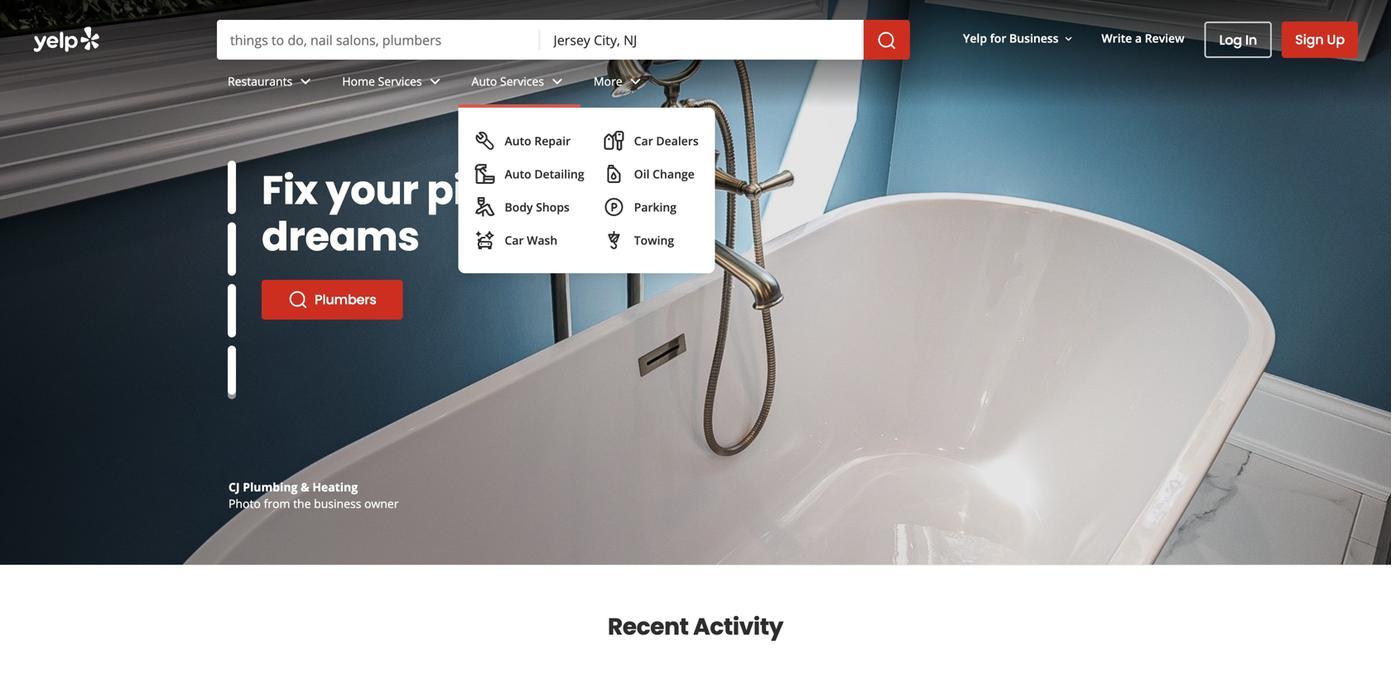 Task type: locate. For each thing, give the bounding box(es) containing it.
address, neighborhood, city, state or zip text field
[[541, 20, 864, 60]]

services right "home"
[[378, 73, 422, 89]]

None search field
[[217, 20, 911, 60]]

auto up the "body"
[[505, 166, 532, 182]]

car
[[634, 133, 654, 149], [505, 232, 524, 248]]

menu
[[459, 108, 716, 273]]

menu containing auto repair
[[459, 108, 716, 273]]

2 none field from the left
[[541, 20, 864, 60]]

2 select slide image from the top
[[228, 222, 236, 276]]

24 chevron down v2 image right auto services on the left top of the page
[[548, 72, 568, 91]]

24 auto repair v2 image
[[475, 131, 495, 151]]

select slide image
[[228, 161, 236, 214], [228, 222, 236, 276], [228, 284, 236, 338], [228, 342, 236, 396]]

&
[[301, 479, 310, 495]]

24 chevron down v2 image inside auto services link
[[548, 72, 568, 91]]

1 horizontal spatial car
[[634, 133, 654, 149]]

0 horizontal spatial 24 chevron down v2 image
[[425, 72, 445, 91]]

change
[[653, 166, 695, 182]]

1 none field from the left
[[217, 20, 541, 60]]

towing link
[[598, 224, 706, 257]]

auto for auto services
[[472, 73, 497, 89]]

24 chevron down v2 image for home services
[[425, 72, 445, 91]]

services for home services
[[378, 73, 422, 89]]

24 chevron down v2 image inside home services link
[[425, 72, 445, 91]]

pipe
[[427, 162, 516, 218]]

3 select slide image from the top
[[228, 284, 236, 338]]

2 vertical spatial auto
[[505, 166, 532, 182]]

1 vertical spatial auto
[[505, 133, 532, 149]]

2 24 chevron down v2 image from the left
[[626, 72, 646, 91]]

car dealers
[[634, 133, 699, 149]]

1 vertical spatial car
[[505, 232, 524, 248]]

for
[[991, 30, 1007, 46]]

1 horizontal spatial 24 chevron down v2 image
[[548, 72, 568, 91]]

auto up 24 auto repair v2 image
[[472, 73, 497, 89]]

write
[[1102, 30, 1133, 46]]

home services link
[[329, 60, 459, 108]]

24 car wash v2 image
[[475, 230, 495, 250]]

0 vertical spatial auto
[[472, 73, 497, 89]]

car left wash at the top left
[[505, 232, 524, 248]]

business
[[1010, 30, 1059, 46]]

None search field
[[0, 0, 1392, 273]]

oil change link
[[598, 157, 706, 191]]

up
[[1328, 30, 1346, 49]]

24 chevron down v2 image
[[296, 72, 316, 91], [548, 72, 568, 91]]

24 search v2 image
[[288, 290, 308, 310]]

car right 24 car dealer v2 icon
[[634, 133, 654, 149]]

auto detailing
[[505, 166, 585, 182]]

1 horizontal spatial services
[[500, 73, 544, 89]]

auto
[[472, 73, 497, 89], [505, 133, 532, 149], [505, 166, 532, 182]]

heating
[[313, 479, 358, 495]]

auto right 24 auto repair v2 image
[[505, 133, 532, 149]]

auto for auto detailing
[[505, 166, 532, 182]]

24 chevron down v2 image for auto services
[[548, 72, 568, 91]]

search image
[[878, 31, 897, 51]]

2 services from the left
[[500, 73, 544, 89]]

detailing
[[535, 166, 585, 182]]

business categories element
[[215, 60, 1359, 273]]

recent
[[608, 611, 689, 643]]

body shops
[[505, 199, 570, 215]]

24 chevron down v2 image right more
[[626, 72, 646, 91]]

24 chevron down v2 image
[[425, 72, 445, 91], [626, 72, 646, 91]]

2 24 chevron down v2 image from the left
[[548, 72, 568, 91]]

1 24 chevron down v2 image from the left
[[296, 72, 316, 91]]

more link
[[581, 60, 659, 108]]

car for car dealers
[[634, 133, 654, 149]]

auto for auto repair
[[505, 133, 532, 149]]

24 chevron down v2 image right home services
[[425, 72, 445, 91]]

24 chevron down v2 image inside more link
[[626, 72, 646, 91]]

car dealers link
[[598, 124, 706, 157]]

from
[[264, 496, 290, 512]]

1 select slide image from the top
[[228, 161, 236, 214]]

1 horizontal spatial 24 chevron down v2 image
[[626, 72, 646, 91]]

0 vertical spatial car
[[634, 133, 654, 149]]

in
[[1246, 31, 1258, 49]]

0 horizontal spatial 24 chevron down v2 image
[[296, 72, 316, 91]]

dreams
[[262, 209, 420, 265]]

car wash link
[[469, 224, 591, 257]]

a
[[1136, 30, 1143, 46]]

car wash
[[505, 232, 558, 248]]

restaurants
[[228, 73, 293, 89]]

1 services from the left
[[378, 73, 422, 89]]

24 chevron down v2 image right restaurants
[[296, 72, 316, 91]]

parking link
[[598, 191, 706, 224]]

None field
[[217, 20, 541, 60], [541, 20, 864, 60]]

services
[[378, 73, 422, 89], [500, 73, 544, 89]]

0 horizontal spatial car
[[505, 232, 524, 248]]

sign up link
[[1283, 22, 1359, 58]]

services up auto repair link
[[500, 73, 544, 89]]

16 chevron down v2 image
[[1063, 32, 1076, 45]]

24 chevron down v2 image inside restaurants link
[[296, 72, 316, 91]]

1 24 chevron down v2 image from the left
[[425, 72, 445, 91]]

0 horizontal spatial services
[[378, 73, 422, 89]]



Task type: vqa. For each thing, say whether or not it's contained in the screenshot.
review
yes



Task type: describe. For each thing, give the bounding box(es) containing it.
things to do, nail salons, plumbers text field
[[217, 20, 541, 60]]

4 select slide image from the top
[[228, 342, 236, 396]]

body
[[505, 199, 533, 215]]

write a review link
[[1096, 23, 1192, 53]]

fix
[[262, 162, 318, 218]]

parking
[[634, 199, 677, 215]]

photo
[[229, 496, 261, 512]]

24 oil change v2 image
[[605, 164, 625, 184]]

the
[[293, 496, 311, 512]]

home services
[[342, 73, 422, 89]]

24 chevron down v2 image for more
[[626, 72, 646, 91]]

restaurants link
[[215, 60, 329, 108]]

towing
[[634, 232, 675, 248]]

write a review
[[1102, 30, 1185, 46]]

log
[[1220, 31, 1243, 49]]

activity
[[694, 611, 784, 643]]

cj plumbing & heating link
[[229, 479, 358, 495]]

auto repair link
[[469, 124, 591, 157]]

dealers
[[657, 133, 699, 149]]

plumbers
[[315, 290, 377, 309]]

auto services link
[[459, 60, 581, 108]]

car for car wash
[[505, 232, 524, 248]]

24 body shop v2 image
[[475, 197, 495, 217]]

recent activity
[[608, 611, 784, 643]]

oil change
[[634, 166, 695, 182]]

your
[[326, 162, 419, 218]]

repair
[[535, 133, 571, 149]]

wash
[[527, 232, 558, 248]]

none search field inside explore banner section 'banner'
[[217, 20, 911, 60]]

yelp for business button
[[957, 23, 1082, 53]]

plumbers link
[[262, 280, 403, 320]]

explore banner section banner
[[0, 0, 1392, 565]]

auto detailing link
[[469, 157, 591, 191]]

sign
[[1296, 30, 1324, 49]]

services for auto services
[[500, 73, 544, 89]]

log in
[[1220, 31, 1258, 49]]

yelp
[[964, 30, 988, 46]]

24 car dealer v2 image
[[605, 131, 625, 151]]

none field address, neighborhood, city, state or zip
[[541, 20, 864, 60]]

shops
[[536, 199, 570, 215]]

none search field containing sign up
[[0, 0, 1392, 273]]

24 parking v2 image
[[605, 197, 625, 217]]

more
[[594, 73, 623, 89]]

fix your pipe dreams
[[262, 162, 516, 265]]

menu inside the business categories element
[[459, 108, 716, 273]]

24 auto detailing v2 image
[[475, 164, 495, 184]]

24 towing v2 image
[[605, 230, 625, 250]]

log in link
[[1205, 22, 1273, 58]]

owner
[[365, 496, 399, 512]]

oil
[[634, 166, 650, 182]]

yelp for business
[[964, 30, 1059, 46]]

cj plumbing & heating photo from the business owner
[[229, 479, 399, 512]]

body shops link
[[469, 191, 591, 224]]

plumbing
[[243, 479, 298, 495]]

auto services
[[472, 73, 544, 89]]

sign up
[[1296, 30, 1346, 49]]

auto repair
[[505, 133, 571, 149]]

review
[[1146, 30, 1185, 46]]

home
[[342, 73, 375, 89]]

24 chevron down v2 image for restaurants
[[296, 72, 316, 91]]

none field things to do, nail salons, plumbers
[[217, 20, 541, 60]]

cj
[[229, 479, 240, 495]]

business
[[314, 496, 362, 512]]



